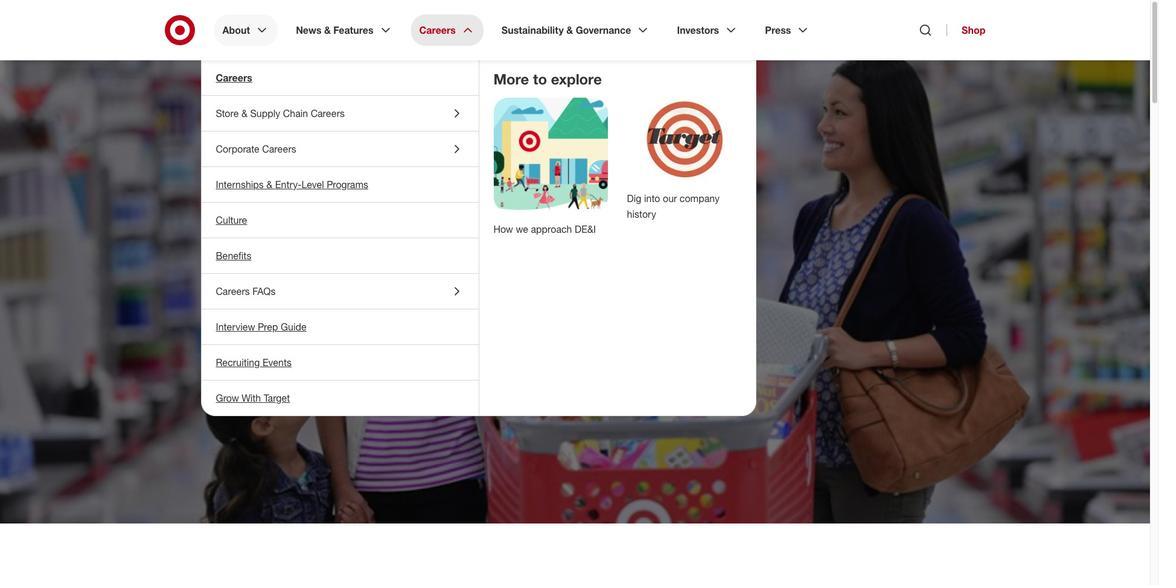 Task type: describe. For each thing, give the bounding box(es) containing it.
press
[[765, 24, 791, 36]]

news
[[296, 24, 322, 36]]

news & features
[[296, 24, 374, 36]]

more
[[494, 70, 529, 88]]

interview prep guide
[[216, 321, 307, 333]]

how
[[494, 223, 513, 236]]

shop link
[[947, 24, 986, 36]]

history
[[627, 209, 657, 221]]

interview prep guide link
[[201, 310, 479, 345]]

internships & entry-level programs link
[[201, 167, 479, 202]]

families
[[408, 172, 586, 231]]

programs
[[327, 179, 369, 191]]

help
[[230, 172, 328, 231]]

the
[[438, 225, 512, 284]]

& for sustainability
[[567, 24, 573, 36]]

we're
[[230, 119, 359, 178]]

events
[[263, 357, 292, 369]]

prep
[[258, 321, 278, 333]]

with
[[242, 393, 261, 405]]

to inside about we're here to help all families discover the joy of everyday life.
[[488, 119, 534, 178]]

target
[[264, 393, 290, 405]]

corporate careers link
[[201, 132, 479, 167]]

governance
[[576, 24, 631, 36]]

about we're here to help all families discover the joy of everyday life.
[[230, 99, 593, 338]]

chain
[[283, 108, 308, 120]]

how we approach de&i link
[[494, 223, 596, 236]]

features
[[334, 24, 374, 36]]

more to explore
[[494, 70, 602, 88]]

recruiting events link
[[201, 345, 479, 381]]

red and white bullseye logo from 1962 with target written over it image
[[627, 98, 741, 181]]

sustainability & governance link
[[493, 14, 659, 46]]

& for news
[[324, 24, 331, 36]]

store & supply chain careers link
[[201, 96, 479, 131]]

of
[[230, 278, 275, 338]]

& for store
[[242, 108, 248, 120]]

internships & entry-level programs
[[216, 179, 369, 191]]

culture link
[[201, 203, 479, 238]]

grow
[[216, 393, 239, 405]]

dig
[[627, 193, 642, 205]]

culture
[[216, 214, 247, 227]]

everyday
[[289, 278, 495, 338]]

about link
[[214, 14, 278, 46]]

careers faqs link
[[201, 274, 479, 309]]

joy
[[525, 225, 593, 284]]

an illustrated cityscape and a diverse group of people interacting and shopping at target. image
[[494, 98, 608, 212]]

& for internships
[[267, 179, 273, 191]]

discover
[[230, 225, 425, 284]]

site navigation element
[[0, 0, 1160, 586]]

news & features link
[[288, 14, 401, 46]]



Task type: locate. For each thing, give the bounding box(es) containing it.
grow with target link
[[201, 381, 479, 416]]

entry-
[[275, 179, 302, 191]]

&
[[324, 24, 331, 36], [567, 24, 573, 36], [242, 108, 248, 120], [267, 179, 273, 191]]

careers faqs
[[216, 286, 276, 298]]

about for about we're here to help all families discover the joy of everyday life.
[[230, 99, 271, 117]]

1 vertical spatial about
[[230, 99, 271, 117]]

recruiting
[[216, 357, 260, 369]]

careers
[[420, 24, 456, 36], [216, 72, 252, 84], [311, 108, 345, 120], [262, 143, 296, 155], [216, 286, 250, 298]]

grow with target
[[216, 393, 290, 405]]

careers link
[[411, 14, 484, 46], [201, 60, 479, 95]]

1 vertical spatial to
[[488, 119, 534, 178]]

to
[[533, 70, 547, 88], [488, 119, 534, 178]]

sustainability
[[502, 24, 564, 36]]

life.
[[509, 278, 588, 338]]

0 vertical spatial about
[[223, 24, 250, 36]]

& right "news" in the left of the page
[[324, 24, 331, 36]]

how we approach de&i
[[494, 223, 596, 236]]

store & supply chain careers
[[216, 108, 345, 120]]

benefits link
[[201, 239, 479, 274]]

sustainability & governance
[[502, 24, 631, 36]]

level
[[302, 179, 324, 191]]

guide
[[281, 321, 307, 333]]

recruiting events
[[216, 357, 292, 369]]

& inside 'link'
[[567, 24, 573, 36]]

internships
[[216, 179, 264, 191]]

into
[[644, 193, 661, 205]]

dig into our company history link
[[627, 193, 720, 221]]

shop
[[962, 24, 986, 36]]

0 vertical spatial to
[[533, 70, 547, 88]]

about inside site navigation element
[[223, 24, 250, 36]]

about for about
[[223, 24, 250, 36]]

corporate
[[216, 143, 260, 155]]

de&i
[[575, 223, 596, 236]]

press link
[[757, 14, 819, 46]]

here
[[372, 119, 474, 178]]

interview
[[216, 321, 255, 333]]

benefits
[[216, 250, 252, 262]]

investors
[[677, 24, 720, 36]]

corporate careers
[[216, 143, 296, 155]]

dig into our company history
[[627, 193, 720, 221]]

approach
[[531, 223, 572, 236]]

explore
[[551, 70, 602, 88]]

& left entry-
[[267, 179, 273, 191]]

0 vertical spatial careers link
[[411, 14, 484, 46]]

all
[[342, 172, 395, 231]]

supply
[[250, 108, 280, 120]]

investors link
[[669, 14, 747, 46]]

we
[[516, 223, 529, 236]]

company
[[680, 193, 720, 205]]

& right 'store'
[[242, 108, 248, 120]]

about inside about we're here to help all families discover the joy of everyday life.
[[230, 99, 271, 117]]

about
[[223, 24, 250, 36], [230, 99, 271, 117]]

our
[[663, 193, 677, 205]]

faqs
[[253, 286, 276, 298]]

store
[[216, 108, 239, 120]]

1 vertical spatial careers link
[[201, 60, 479, 95]]

& left "governance"
[[567, 24, 573, 36]]

to inside site navigation element
[[533, 70, 547, 88]]



Task type: vqa. For each thing, say whether or not it's contained in the screenshot.
the right in
no



